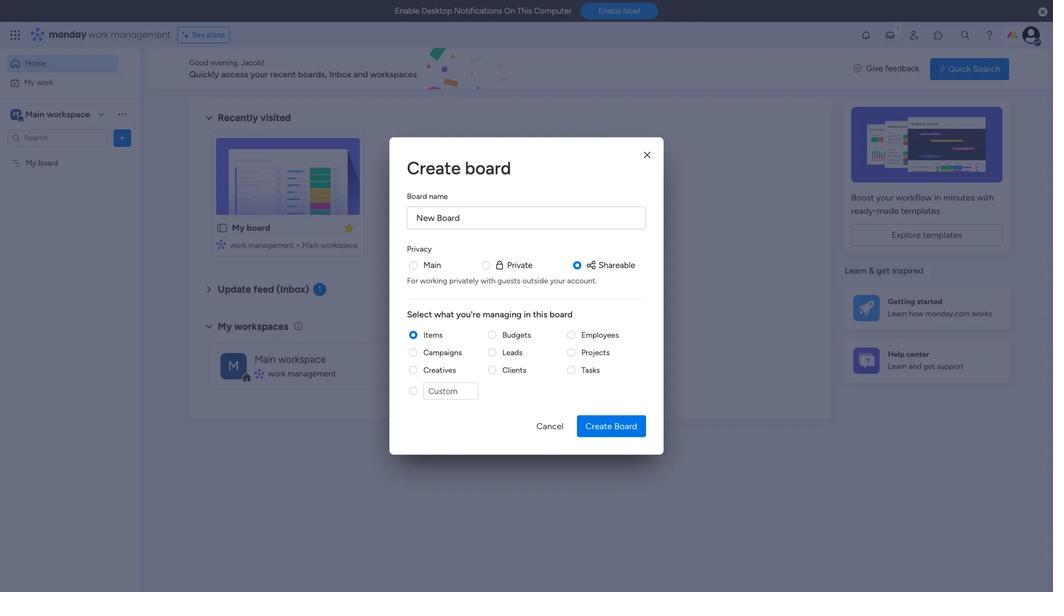 Task type: locate. For each thing, give the bounding box(es) containing it.
0 vertical spatial main workspace
[[25, 109, 90, 119]]

work management > main workspace
[[230, 241, 358, 250]]

1 vertical spatial learn
[[888, 309, 907, 319]]

my workspaces
[[218, 321, 288, 333]]

in inside boost your workflow in minutes with ready-made templates
[[934, 193, 941, 203]]

main
[[25, 109, 44, 119], [302, 241, 319, 250], [423, 260, 441, 270], [254, 354, 276, 366]]

leads
[[502, 348, 523, 357]]

help center element
[[845, 339, 1009, 383]]

getting started learn how monday.com works
[[888, 297, 992, 319]]

management
[[111, 29, 170, 41], [248, 241, 294, 250], [288, 369, 336, 379]]

component image for work management > main workspace
[[216, 239, 226, 249]]

close image
[[644, 151, 650, 159]]

0 vertical spatial workspace
[[47, 109, 90, 119]]

1 horizontal spatial with
[[977, 193, 994, 203]]

board inside button
[[614, 421, 637, 431]]

board inside heading
[[407, 192, 427, 201]]

with left guests
[[481, 276, 496, 285]]

workspaces right "inbox"
[[370, 69, 417, 80]]

recently visited
[[218, 112, 291, 124]]

0 vertical spatial and
[[353, 69, 368, 80]]

0 horizontal spatial my board
[[26, 158, 58, 168]]

0 vertical spatial workspaces
[[370, 69, 417, 80]]

made
[[877, 206, 899, 216]]

public board image
[[216, 222, 228, 234]]

my board right public board image
[[232, 223, 270, 233]]

invite members image
[[909, 30, 920, 41]]

templates
[[901, 206, 940, 216], [923, 230, 962, 240]]

my
[[24, 78, 35, 87], [26, 158, 36, 168], [232, 223, 245, 233], [218, 321, 232, 333]]

budgets
[[502, 330, 531, 339]]

with inside privacy 'element'
[[481, 276, 496, 285]]

your inside good evening, jacob! quickly access your recent boards, inbox and workspaces
[[250, 69, 268, 80]]

m
[[13, 109, 19, 119], [228, 358, 239, 374]]

1
[[318, 285, 321, 294]]

inbox
[[329, 69, 351, 80]]

recently
[[218, 112, 258, 124]]

now!
[[623, 7, 640, 15]]

main workspace
[[25, 109, 90, 119], [254, 354, 326, 366]]

my board
[[26, 158, 58, 168], [232, 223, 270, 233]]

enable inside button
[[598, 7, 621, 15]]

enable left desktop
[[395, 6, 419, 16]]

shareable
[[599, 260, 635, 270]]

work down home at the top left of the page
[[37, 78, 53, 87]]

learn inside getting started learn how monday.com works
[[888, 309, 907, 319]]

1 vertical spatial with
[[481, 276, 496, 285]]

visited
[[260, 112, 291, 124]]

workspace selection element
[[10, 108, 92, 122]]

m for workspace icon
[[228, 358, 239, 374]]

this
[[533, 309, 547, 319]]

1 vertical spatial and
[[909, 362, 922, 371]]

board
[[407, 192, 427, 201], [614, 421, 637, 431]]

1 vertical spatial in
[[524, 309, 531, 319]]

0 horizontal spatial and
[[353, 69, 368, 80]]

m for workspace image
[[13, 109, 19, 119]]

1 horizontal spatial and
[[909, 362, 922, 371]]

evening,
[[210, 58, 239, 67]]

2 horizontal spatial your
[[876, 193, 894, 203]]

my board down search in workspace field
[[26, 158, 58, 168]]

option
[[0, 153, 140, 155]]

your down jacob!
[[250, 69, 268, 80]]

create for create board
[[585, 421, 612, 431]]

1 vertical spatial workspace
[[321, 241, 358, 250]]

apps image
[[933, 30, 944, 41]]

your inside privacy 'element'
[[550, 276, 565, 285]]

started
[[917, 297, 942, 306]]

explore templates button
[[851, 224, 1003, 246]]

create for create board
[[407, 158, 461, 179]]

1 vertical spatial board
[[614, 421, 637, 431]]

0 horizontal spatial enable
[[395, 6, 419, 16]]

1 horizontal spatial workspaces
[[370, 69, 417, 80]]

with right minutes
[[977, 193, 994, 203]]

with
[[977, 193, 994, 203], [481, 276, 496, 285]]

see plans button
[[177, 27, 230, 43]]

0 horizontal spatial main workspace
[[25, 109, 90, 119]]

0 vertical spatial with
[[977, 193, 994, 203]]

managing
[[483, 309, 522, 319]]

boost
[[851, 193, 874, 203]]

learn down help
[[888, 362, 907, 371]]

1 horizontal spatial my board
[[232, 223, 270, 233]]

2 vertical spatial management
[[288, 369, 336, 379]]

jacob simon image
[[1022, 26, 1040, 44]]

main up working at the left
[[423, 260, 441, 270]]

workspace down remove from favorites image
[[321, 241, 358, 250]]

you're
[[456, 309, 481, 319]]

your inside boost your workflow in minutes with ready-made templates
[[876, 193, 894, 203]]

0 vertical spatial m
[[13, 109, 19, 119]]

enable
[[395, 6, 419, 16], [598, 7, 621, 15]]

select what you're managing in this board
[[407, 309, 573, 319]]

0 horizontal spatial your
[[250, 69, 268, 80]]

and
[[353, 69, 368, 80], [909, 362, 922, 371]]

items
[[423, 330, 443, 339]]

board
[[465, 158, 511, 179], [38, 158, 58, 168], [247, 223, 270, 233], [550, 309, 573, 319]]

select what you're managing in this board option group
[[407, 330, 646, 407]]

my inside list box
[[26, 158, 36, 168]]

get down center
[[923, 362, 935, 371]]

creatives
[[423, 365, 456, 375]]

monday work management
[[49, 29, 170, 41]]

search
[[973, 63, 1000, 74]]

give feedback
[[866, 64, 919, 74]]

0 vertical spatial your
[[250, 69, 268, 80]]

help center learn and get support
[[888, 350, 964, 371]]

component image
[[216, 239, 226, 249], [254, 369, 264, 379]]

main right workspace image
[[25, 109, 44, 119]]

campaigns
[[423, 348, 462, 357]]

1 vertical spatial workspaces
[[234, 321, 288, 333]]

cancel button
[[528, 415, 572, 437]]

my right public board image
[[232, 223, 245, 233]]

1 vertical spatial component image
[[254, 369, 264, 379]]

0 horizontal spatial board
[[407, 192, 427, 201]]

0 horizontal spatial m
[[13, 109, 19, 119]]

my inside button
[[24, 78, 35, 87]]

with inside boost your workflow in minutes with ready-made templates
[[977, 193, 994, 203]]

create inside button
[[585, 421, 612, 431]]

0 horizontal spatial in
[[524, 309, 531, 319]]

0 horizontal spatial with
[[481, 276, 496, 285]]

1 horizontal spatial get
[[923, 362, 935, 371]]

learn down getting
[[888, 309, 907, 319]]

1 horizontal spatial in
[[934, 193, 941, 203]]

monday
[[49, 29, 86, 41]]

main inside privacy 'element'
[[423, 260, 441, 270]]

and down center
[[909, 362, 922, 371]]

0 vertical spatial my board
[[26, 158, 58, 168]]

your up made in the right of the page
[[876, 193, 894, 203]]

projects
[[581, 348, 610, 357]]

1 horizontal spatial enable
[[598, 7, 621, 15]]

privacy element
[[407, 259, 646, 286]]

1 vertical spatial get
[[923, 362, 935, 371]]

see plans
[[192, 30, 225, 39]]

learn for help
[[888, 362, 907, 371]]

component image down public board image
[[216, 239, 226, 249]]

boards,
[[298, 69, 327, 80]]

workspace up work management
[[278, 354, 326, 366]]

desktop
[[421, 6, 452, 16]]

1 horizontal spatial board
[[614, 421, 637, 431]]

0 vertical spatial management
[[111, 29, 170, 41]]

create
[[407, 158, 461, 179], [585, 421, 612, 431]]

in left this
[[524, 309, 531, 319]]

work right workspace icon
[[268, 369, 286, 379]]

templates image image
[[854, 107, 999, 183]]

my down search in workspace field
[[26, 158, 36, 168]]

enable left now! at the right top of the page
[[598, 7, 621, 15]]

1 vertical spatial main workspace
[[254, 354, 326, 366]]

boost your workflow in minutes with ready-made templates
[[851, 193, 994, 216]]

in
[[934, 193, 941, 203], [524, 309, 531, 319]]

create board heading
[[407, 155, 646, 181]]

open update feed (inbox) image
[[202, 283, 216, 296]]

0 vertical spatial in
[[934, 193, 941, 203]]

work
[[89, 29, 108, 41], [37, 78, 53, 87], [230, 241, 247, 250], [268, 369, 286, 379]]

good
[[189, 58, 208, 67]]

outside
[[522, 276, 548, 285]]

help image
[[984, 30, 995, 41]]

create right cancel at the bottom right
[[585, 421, 612, 431]]

1 vertical spatial your
[[876, 193, 894, 203]]

1 horizontal spatial create
[[585, 421, 612, 431]]

learn inside help center learn and get support
[[888, 362, 907, 371]]

my down home at the top left of the page
[[24, 78, 35, 87]]

name
[[429, 192, 448, 201]]

workspaces
[[370, 69, 417, 80], [234, 321, 288, 333]]

your right outside
[[550, 276, 565, 285]]

0 vertical spatial get
[[876, 265, 890, 276]]

v2 user feedback image
[[854, 63, 862, 75]]

0 vertical spatial create
[[407, 158, 461, 179]]

update
[[218, 284, 251, 296]]

main workspace up search in workspace field
[[25, 109, 90, 119]]

main workspace up work management
[[254, 354, 326, 366]]

workspace image
[[220, 353, 247, 379]]

m inside workspace image
[[13, 109, 19, 119]]

component image right workspace icon
[[254, 369, 264, 379]]

get
[[876, 265, 890, 276], [923, 362, 935, 371]]

1 vertical spatial management
[[248, 241, 294, 250]]

m inside workspace icon
[[228, 358, 239, 374]]

workspaces down update feed (inbox)
[[234, 321, 288, 333]]

and inside good evening, jacob! quickly access your recent boards, inbox and workspaces
[[353, 69, 368, 80]]

workspace up search in workspace field
[[47, 109, 90, 119]]

create inside heading
[[407, 158, 461, 179]]

0 horizontal spatial component image
[[216, 239, 226, 249]]

getting started element
[[845, 286, 1009, 330]]

learn left "&"
[[845, 265, 867, 276]]

1 horizontal spatial your
[[550, 276, 565, 285]]

enable now!
[[598, 7, 640, 15]]

computer
[[534, 6, 572, 16]]

enable for enable desktop notifications on this computer
[[395, 6, 419, 16]]

1 vertical spatial templates
[[923, 230, 962, 240]]

1 horizontal spatial m
[[228, 358, 239, 374]]

quickly
[[189, 69, 219, 80]]

learn for getting
[[888, 309, 907, 319]]

create up name
[[407, 158, 461, 179]]

2 vertical spatial learn
[[888, 362, 907, 371]]

templates down the workflow
[[901, 206, 940, 216]]

0 vertical spatial templates
[[901, 206, 940, 216]]

1 horizontal spatial component image
[[254, 369, 264, 379]]

board inside list box
[[38, 158, 58, 168]]

0 horizontal spatial create
[[407, 158, 461, 179]]

remove from favorites image
[[343, 222, 354, 233]]

main right >
[[302, 241, 319, 250]]

your
[[250, 69, 268, 80], [876, 193, 894, 203], [550, 276, 565, 285]]

0 vertical spatial component image
[[216, 239, 226, 249]]

1 vertical spatial create
[[585, 421, 612, 431]]

and right "inbox"
[[353, 69, 368, 80]]

2 vertical spatial workspace
[[278, 354, 326, 366]]

for
[[407, 276, 418, 285]]

explore templates
[[891, 230, 962, 240]]

templates right explore
[[923, 230, 962, 240]]

2 vertical spatial your
[[550, 276, 565, 285]]

feedback
[[885, 64, 919, 74]]

0 vertical spatial board
[[407, 192, 427, 201]]

1 vertical spatial my board
[[232, 223, 270, 233]]

in left minutes
[[934, 193, 941, 203]]

inspired
[[892, 265, 923, 276]]

Search in workspace field
[[23, 132, 92, 144]]

1 vertical spatial m
[[228, 358, 239, 374]]

get right "&"
[[876, 265, 890, 276]]

0 horizontal spatial get
[[876, 265, 890, 276]]

0 vertical spatial learn
[[845, 265, 867, 276]]



Task type: describe. For each thing, give the bounding box(es) containing it.
notifications
[[454, 6, 502, 16]]

Custom field
[[423, 382, 478, 400]]

shareable button
[[586, 259, 635, 271]]

my board list box
[[0, 151, 140, 320]]

privacy heading
[[407, 243, 432, 255]]

working
[[420, 276, 447, 285]]

cancel
[[536, 421, 564, 431]]

enable desktop notifications on this computer
[[395, 6, 572, 16]]

clients
[[502, 365, 526, 375]]

get inside help center learn and get support
[[923, 362, 935, 371]]

on
[[504, 6, 515, 16]]

recent
[[270, 69, 296, 80]]

create board
[[585, 421, 637, 431]]

my work button
[[7, 74, 118, 91]]

home
[[25, 59, 46, 68]]

close my workspaces image
[[202, 320, 216, 333]]

workspace image
[[10, 108, 21, 120]]

notifications image
[[861, 30, 871, 41]]

monday.com
[[925, 309, 970, 319]]

work inside button
[[37, 78, 53, 87]]

select what you're managing in this board heading
[[407, 308, 646, 321]]

main right workspace icon
[[254, 354, 276, 366]]

this
[[517, 6, 532, 16]]

account.
[[567, 276, 597, 285]]

>
[[296, 241, 300, 250]]

0 horizontal spatial workspaces
[[234, 321, 288, 333]]

guests
[[497, 276, 521, 285]]

templates inside boost your workflow in minutes with ready-made templates
[[901, 206, 940, 216]]

private button
[[494, 259, 533, 271]]

main workspace inside workspace selection element
[[25, 109, 90, 119]]

and inside help center learn and get support
[[909, 362, 922, 371]]

inbox image
[[885, 30, 896, 41]]

give
[[866, 64, 883, 74]]

good evening, jacob! quickly access your recent boards, inbox and workspaces
[[189, 58, 417, 80]]

see
[[192, 30, 205, 39]]

plans
[[207, 30, 225, 39]]

work management
[[268, 369, 336, 379]]

jacob!
[[241, 58, 264, 67]]

management for work management > main workspace
[[248, 241, 294, 250]]

quick search button
[[930, 58, 1009, 80]]

my work
[[24, 78, 53, 87]]

my board inside list box
[[26, 158, 58, 168]]

main button
[[423, 259, 441, 271]]

board name heading
[[407, 191, 448, 202]]

search everything image
[[960, 30, 971, 41]]

dapulse close image
[[1038, 7, 1048, 18]]

tasks
[[581, 365, 600, 375]]

workspaces inside good evening, jacob! quickly access your recent boards, inbox and workspaces
[[370, 69, 417, 80]]

management for work management
[[288, 369, 336, 379]]

privately
[[449, 276, 479, 285]]

Board name field
[[407, 206, 646, 230]]

access
[[221, 69, 248, 80]]

support
[[937, 362, 964, 371]]

private
[[507, 260, 533, 270]]

component image for work management
[[254, 369, 264, 379]]

quick
[[948, 63, 971, 74]]

templates inside button
[[923, 230, 962, 240]]

how
[[909, 309, 923, 319]]

ready-
[[851, 206, 877, 216]]

create board
[[407, 158, 511, 179]]

for working privately with guests outside your account.
[[407, 276, 597, 285]]

create board button
[[577, 415, 646, 437]]

getting
[[888, 297, 915, 306]]

explore
[[891, 230, 921, 240]]

works
[[972, 309, 992, 319]]

(inbox)
[[276, 284, 309, 296]]

close recently visited image
[[202, 111, 216, 124]]

employees
[[581, 330, 619, 339]]

main inside workspace selection element
[[25, 109, 44, 119]]

board name
[[407, 192, 448, 201]]

in inside heading
[[524, 309, 531, 319]]

1 image
[[893, 22, 903, 35]]

v2 bolt switch image
[[939, 63, 945, 75]]

feed
[[253, 284, 274, 296]]

help
[[888, 350, 904, 359]]

work up update
[[230, 241, 247, 250]]

quick search
[[948, 63, 1000, 74]]

select
[[407, 309, 432, 319]]

my right "close my workspaces" image
[[218, 321, 232, 333]]

&
[[869, 265, 874, 276]]

learn & get inspired
[[845, 265, 923, 276]]

privacy
[[407, 244, 432, 254]]

work right monday
[[89, 29, 108, 41]]

1 horizontal spatial main workspace
[[254, 354, 326, 366]]

enable for enable now!
[[598, 7, 621, 15]]

enable now! button
[[580, 3, 658, 19]]

home button
[[7, 55, 118, 72]]

workflow
[[896, 193, 932, 203]]

update feed (inbox)
[[218, 284, 309, 296]]

minutes
[[943, 193, 975, 203]]

what
[[434, 309, 454, 319]]

center
[[906, 350, 929, 359]]

select product image
[[10, 30, 21, 41]]



Task type: vqa. For each thing, say whether or not it's contained in the screenshot.
the Enterprise tier selected option
no



